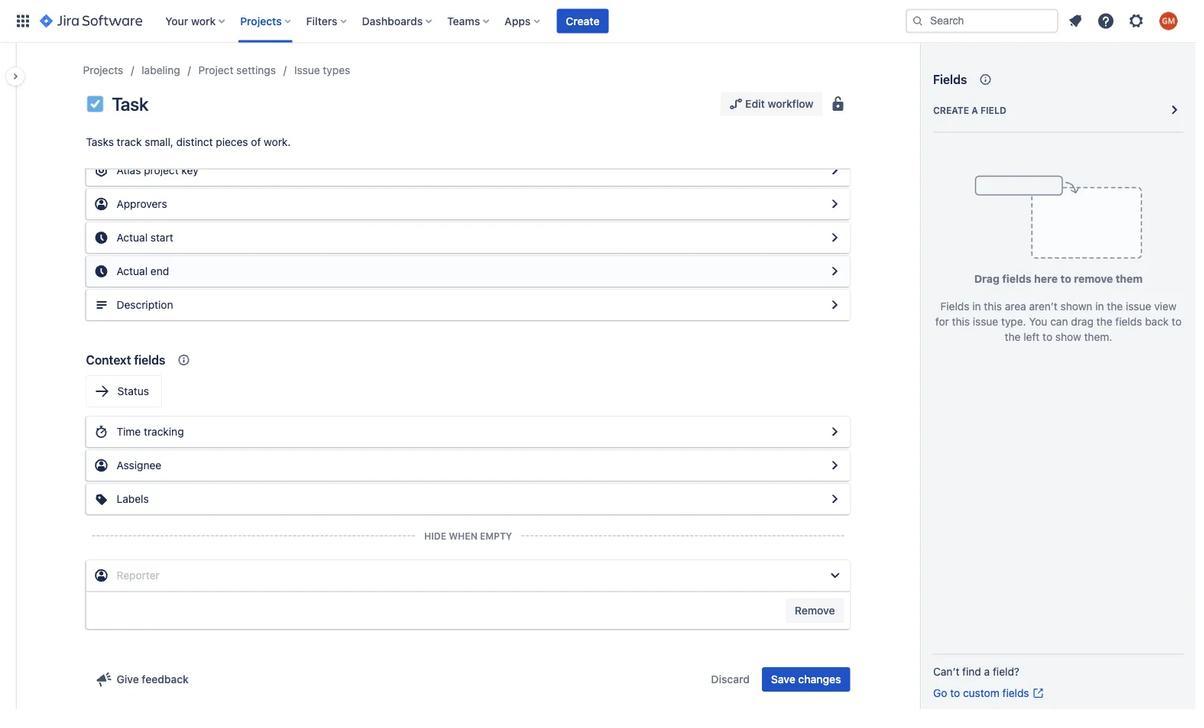 Task type: locate. For each thing, give the bounding box(es) containing it.
0 horizontal spatial in
[[973, 300, 981, 313]]

the up them.
[[1097, 315, 1113, 328]]

apps button
[[500, 9, 546, 33]]

fields in this area aren't shown in the issue view for this issue type. you can drag the fields back to the left to show them.
[[936, 300, 1182, 343]]

field
[[981, 105, 1007, 115]]

here
[[1034, 273, 1058, 285]]

open field configuration image inside assignee button
[[826, 456, 844, 475]]

actual
[[117, 231, 148, 244], [117, 265, 148, 278]]

2 open field configuration image from the top
[[826, 423, 844, 441]]

track
[[117, 136, 142, 148]]

1 vertical spatial the
[[1097, 315, 1113, 328]]

the
[[1107, 300, 1123, 313], [1097, 315, 1113, 328], [1005, 331, 1021, 343]]

3 open field configuration image from the top
[[826, 456, 844, 475]]

open field configuration image for project
[[826, 161, 844, 180]]

your
[[165, 15, 188, 27]]

0 vertical spatial fields
[[933, 72, 967, 87]]

1 in from the left
[[973, 300, 981, 313]]

open field configuration image
[[826, 296, 844, 314], [826, 423, 844, 441], [826, 456, 844, 475]]

notifications image
[[1066, 12, 1085, 30]]

1 open field configuration image from the top
[[826, 296, 844, 314]]

jira software image
[[40, 12, 142, 30], [40, 12, 142, 30]]

open field configuration image inside the approvers button
[[826, 195, 844, 213]]

2 in from the left
[[1096, 300, 1104, 313]]

1 vertical spatial actual
[[117, 265, 148, 278]]

remove
[[1074, 273, 1113, 285]]

atlas project key button
[[86, 155, 850, 186]]

issue left type.
[[973, 315, 999, 328]]

3 open field configuration image from the top
[[826, 229, 844, 247]]

save changes
[[771, 673, 841, 686]]

area
[[1005, 300, 1026, 313]]

Search field
[[906, 9, 1059, 33]]

changes
[[798, 673, 841, 686]]

0 horizontal spatial projects
[[83, 64, 123, 76]]

1 open field configuration image from the top
[[826, 161, 844, 180]]

a left 'field'
[[972, 105, 978, 115]]

open field configuration image inside "actual end" button
[[826, 262, 844, 281]]

1 vertical spatial projects
[[83, 64, 123, 76]]

open field configuration image for start
[[826, 229, 844, 247]]

fields
[[1002, 273, 1032, 285], [1116, 315, 1142, 328], [134, 353, 165, 367], [1003, 687, 1029, 700]]

projects inside dropdown button
[[240, 15, 282, 27]]

key
[[182, 164, 199, 177]]

save
[[771, 673, 796, 686]]

issue up back
[[1126, 300, 1152, 313]]

context fields
[[86, 353, 165, 367]]

sidebar navigation image
[[0, 61, 34, 92]]

assignee
[[117, 459, 162, 472]]

projects up settings on the left top of page
[[240, 15, 282, 27]]

labels
[[117, 493, 149, 505]]

give
[[117, 673, 139, 686]]

edit workflow
[[745, 97, 814, 110]]

small,
[[145, 136, 173, 148]]

2 actual from the top
[[117, 265, 148, 278]]

atlas project key
[[117, 164, 199, 177]]

4 open field configuration image from the top
[[826, 262, 844, 281]]

fields left back
[[1116, 315, 1142, 328]]

projects up issue type icon
[[83, 64, 123, 76]]

teams button
[[443, 9, 496, 33]]

search image
[[912, 15, 924, 27]]

fields up area
[[1002, 273, 1032, 285]]

teams
[[447, 15, 480, 27]]

0 horizontal spatial a
[[972, 105, 978, 115]]

a right find
[[984, 665, 990, 678]]

1 vertical spatial issue
[[973, 315, 999, 328]]

discard
[[711, 673, 750, 686]]

open field configuration image for assignee
[[826, 456, 844, 475]]

for
[[936, 315, 949, 328]]

edit workflow button
[[721, 92, 823, 116]]

fields left 'more information about the fields' icon
[[933, 72, 967, 87]]

show
[[1056, 331, 1082, 343]]

open field configuration image inside description button
[[826, 296, 844, 314]]

create left 'field'
[[933, 105, 969, 115]]

1 horizontal spatial create
[[933, 105, 969, 115]]

0 vertical spatial projects
[[240, 15, 282, 27]]

0 horizontal spatial this
[[952, 315, 970, 328]]

more information about the context fields image
[[175, 351, 193, 369]]

tasks
[[86, 136, 114, 148]]

fields up for
[[941, 300, 970, 313]]

create inside button
[[566, 15, 600, 27]]

the down type.
[[1005, 331, 1021, 343]]

issue
[[1126, 300, 1152, 313], [973, 315, 999, 328]]

to right go
[[950, 687, 960, 700]]

0 vertical spatial create
[[566, 15, 600, 27]]

2 open field configuration image from the top
[[826, 195, 844, 213]]

create a field
[[933, 105, 1007, 115]]

issue
[[294, 64, 320, 76]]

1 actual from the top
[[117, 231, 148, 244]]

edit
[[745, 97, 765, 110]]

the down them
[[1107, 300, 1123, 313]]

create right apps popup button
[[566, 15, 600, 27]]

primary element
[[9, 0, 906, 42]]

2 vertical spatial open field configuration image
[[826, 456, 844, 475]]

0 horizontal spatial create
[[566, 15, 600, 27]]

projects
[[240, 15, 282, 27], [83, 64, 123, 76]]

no restrictions image
[[829, 95, 847, 113]]

1 vertical spatial this
[[952, 315, 970, 328]]

open field configuration image inside atlas project key button
[[826, 161, 844, 180]]

open field configuration image inside labels button
[[826, 490, 844, 508]]

0 vertical spatial this
[[984, 300, 1002, 313]]

of
[[251, 136, 261, 148]]

1 vertical spatial open field configuration image
[[826, 423, 844, 441]]

a
[[972, 105, 978, 115], [984, 665, 990, 678]]

context
[[86, 353, 131, 367]]

fields inside fields in this area aren't shown in the issue view for this issue type. you can drag the fields back to the left to show them.
[[1116, 315, 1142, 328]]

1 horizontal spatial a
[[984, 665, 990, 678]]

0 vertical spatial a
[[972, 105, 978, 115]]

issue types
[[294, 64, 350, 76]]

0 vertical spatial open field configuration image
[[826, 296, 844, 314]]

this right for
[[952, 315, 970, 328]]

fields
[[933, 72, 967, 87], [941, 300, 970, 313]]

0 horizontal spatial issue
[[973, 315, 999, 328]]

dashboards button
[[357, 9, 438, 33]]

types
[[323, 64, 350, 76]]

5 open field configuration image from the top
[[826, 490, 844, 508]]

this left area
[[984, 300, 1002, 313]]

left
[[1024, 331, 1040, 343]]

1 vertical spatial a
[[984, 665, 990, 678]]

banner
[[0, 0, 1196, 43]]

to
[[1061, 273, 1072, 285], [1172, 315, 1182, 328], [1043, 331, 1053, 343], [950, 687, 960, 700]]

work.
[[264, 136, 291, 148]]

task
[[112, 93, 148, 115]]

1 horizontal spatial projects
[[240, 15, 282, 27]]

them
[[1116, 273, 1143, 285]]

open field configuration image for description
[[826, 296, 844, 314]]

1 horizontal spatial issue
[[1126, 300, 1152, 313]]

0 vertical spatial actual
[[117, 231, 148, 244]]

labels button
[[86, 484, 850, 514]]

1 vertical spatial fields
[[941, 300, 970, 313]]

create for create
[[566, 15, 600, 27]]

in right shown
[[1096, 300, 1104, 313]]

remove
[[795, 604, 835, 617]]

to right here
[[1061, 273, 1072, 285]]

actual left end
[[117, 265, 148, 278]]

status
[[117, 385, 149, 398]]

open field configuration image inside the time tracking button
[[826, 423, 844, 441]]

create
[[566, 15, 600, 27], [933, 105, 969, 115]]

1 horizontal spatial in
[[1096, 300, 1104, 313]]

drag
[[1071, 315, 1094, 328]]

description
[[117, 299, 173, 311]]

open field configuration image inside actual start button
[[826, 229, 844, 247]]

when
[[449, 531, 478, 541]]

distinct
[[176, 136, 213, 148]]

1 vertical spatial create
[[933, 105, 969, 115]]

0 vertical spatial issue
[[1126, 300, 1152, 313]]

actual left 'start'
[[117, 231, 148, 244]]

your work
[[165, 15, 216, 27]]

in down drag
[[973, 300, 981, 313]]

settings image
[[1128, 12, 1146, 30]]

open field configuration image
[[826, 161, 844, 180], [826, 195, 844, 213], [826, 229, 844, 247], [826, 262, 844, 281], [826, 490, 844, 508]]

time tracking button
[[86, 417, 850, 447]]

projects for projects link
[[83, 64, 123, 76]]

fields inside fields in this area aren't shown in the issue view for this issue type. you can drag the fields back to the left to show them.
[[941, 300, 970, 313]]

project
[[144, 164, 179, 177]]

fields left this link will be opened in a new tab image
[[1003, 687, 1029, 700]]



Task type: describe. For each thing, give the bounding box(es) containing it.
time tracking
[[117, 425, 184, 438]]

open field configuration image for end
[[826, 262, 844, 281]]

projects button
[[236, 9, 297, 33]]

filters
[[306, 15, 338, 27]]

atlas
[[117, 164, 141, 177]]

type.
[[1002, 315, 1026, 328]]

more information about the fields image
[[976, 70, 995, 89]]

2 vertical spatial the
[[1005, 331, 1021, 343]]

project settings link
[[199, 61, 276, 80]]

drag
[[975, 273, 1000, 285]]

actual end button
[[86, 256, 850, 287]]

project
[[199, 64, 233, 76]]

open field configuration image for time tracking
[[826, 423, 844, 441]]

save changes button
[[762, 667, 850, 692]]

pieces
[[216, 136, 248, 148]]

field?
[[993, 665, 1020, 678]]

go to custom fields link
[[933, 686, 1045, 701]]

assignee button
[[86, 450, 850, 481]]

your work button
[[161, 9, 231, 33]]

description button
[[86, 290, 850, 320]]

create for create a field
[[933, 105, 969, 115]]

this link will be opened in a new tab image
[[1033, 687, 1045, 700]]

0 vertical spatial the
[[1107, 300, 1123, 313]]

fields left more information about the context fields icon
[[134, 353, 165, 367]]

actual end
[[117, 265, 169, 278]]

aren't
[[1029, 300, 1058, 313]]

drag fields here to remove them
[[975, 273, 1143, 285]]

actual for actual start
[[117, 231, 148, 244]]

hide
[[424, 531, 446, 541]]

them.
[[1084, 331, 1113, 343]]

actual start button
[[86, 222, 850, 253]]

remove button
[[786, 599, 844, 623]]

give feedback
[[117, 673, 189, 686]]

fields for fields
[[933, 72, 967, 87]]

help image
[[1097, 12, 1115, 30]]

tasks track small, distinct pieces of work.
[[86, 136, 291, 148]]

issue types link
[[294, 61, 350, 80]]

labeling link
[[142, 61, 180, 80]]

back
[[1145, 315, 1169, 328]]

find
[[963, 665, 982, 678]]

actual start
[[117, 231, 173, 244]]

tracking
[[144, 425, 184, 438]]

end
[[151, 265, 169, 278]]

time
[[117, 425, 141, 438]]

1 horizontal spatial this
[[984, 300, 1002, 313]]

can
[[1051, 315, 1068, 328]]

can't
[[933, 665, 960, 678]]

close field configuration image
[[826, 566, 844, 585]]

custom
[[963, 687, 1000, 700]]

go to custom fields
[[933, 687, 1029, 700]]

shown
[[1061, 300, 1093, 313]]

actual for actual end
[[117, 265, 148, 278]]

project settings
[[199, 64, 276, 76]]

to right left at the right top of the page
[[1043, 331, 1053, 343]]

discard button
[[702, 667, 759, 692]]

start
[[151, 231, 173, 244]]

hide when empty
[[424, 531, 512, 541]]

to down view
[[1172, 315, 1182, 328]]

issue type icon image
[[86, 95, 104, 113]]

apps
[[505, 15, 531, 27]]

view
[[1155, 300, 1177, 313]]

go
[[933, 687, 948, 700]]

create button
[[557, 9, 609, 33]]

reporter
[[117, 569, 160, 582]]

can't find a field?
[[933, 665, 1020, 678]]

projects link
[[83, 61, 123, 80]]

settings
[[236, 64, 276, 76]]

projects for projects dropdown button
[[240, 15, 282, 27]]

banner containing your work
[[0, 0, 1196, 43]]

feedback
[[142, 673, 189, 686]]

fields for fields in this area aren't shown in the issue view for this issue type. you can drag the fields back to the left to show them.
[[941, 300, 970, 313]]

approvers
[[117, 198, 167, 210]]

workflow
[[768, 97, 814, 110]]

appswitcher icon image
[[14, 12, 32, 30]]

dashboards
[[362, 15, 423, 27]]

give feedback button
[[86, 667, 198, 692]]

labeling
[[142, 64, 180, 76]]

your profile and settings image
[[1160, 12, 1178, 30]]

approvers button
[[86, 189, 850, 219]]

filters button
[[302, 9, 353, 33]]

you
[[1029, 315, 1048, 328]]

empty
[[480, 531, 512, 541]]

work
[[191, 15, 216, 27]]



Task type: vqa. For each thing, say whether or not it's contained in the screenshot.
'AsciiDoc,'
no



